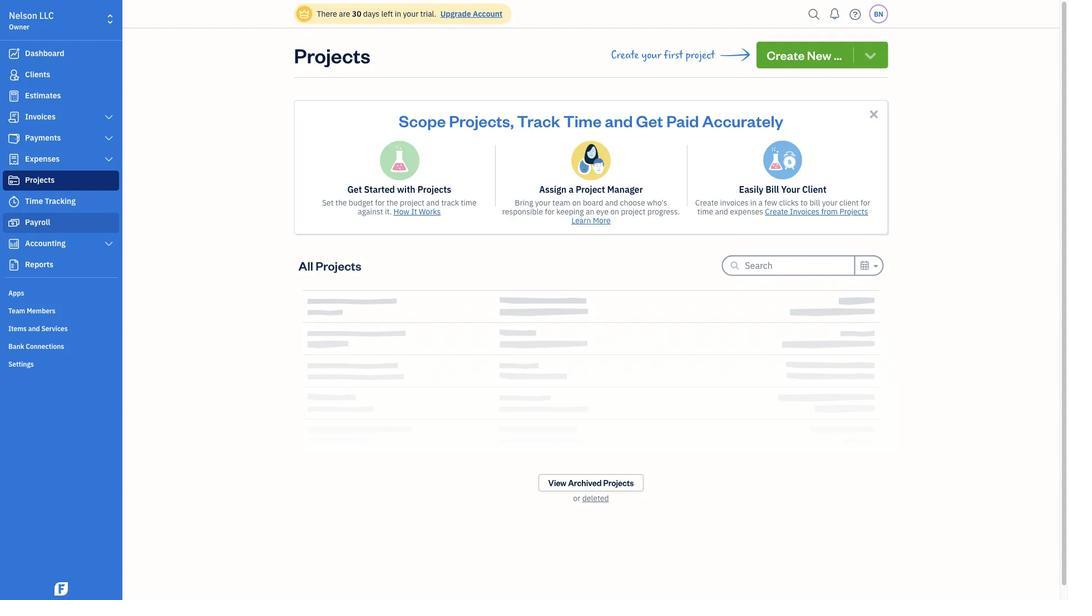 Task type: vqa. For each thing, say whether or not it's contained in the screenshot.
the &
no



Task type: describe. For each thing, give the bounding box(es) containing it.
estimates link
[[3, 86, 119, 106]]

assign a project manager bring your team on board and choose who's responsible for keeping an eye on project progress. learn more
[[502, 184, 680, 226]]

it
[[411, 207, 417, 217]]

easily bill your client image
[[764, 141, 802, 180]]

budget
[[349, 198, 373, 208]]

time inside main element
[[25, 196, 43, 206]]

your left first
[[642, 49, 662, 61]]

choose
[[620, 198, 645, 208]]

project inside assign a project manager bring your team on board and choose who's responsible for keeping an eye on project progress. learn more
[[621, 207, 646, 217]]

payments
[[25, 133, 61, 143]]

deleted link
[[582, 494, 609, 504]]

and inside assign a project manager bring your team on board and choose who's responsible for keeping an eye on project progress. learn more
[[605, 198, 618, 208]]

tracking
[[45, 196, 76, 206]]

started
[[364, 184, 395, 196]]

1 horizontal spatial invoices
[[790, 207, 820, 217]]

bill
[[810, 198, 820, 208]]

projects inside view archived projects or deleted
[[603, 478, 634, 489]]

how it works
[[394, 207, 441, 217]]

your inside assign a project manager bring your team on board and choose who's responsible for keeping an eye on project progress. learn more
[[535, 198, 551, 208]]

apps
[[8, 289, 24, 298]]

scope
[[399, 110, 446, 131]]

days
[[363, 9, 380, 19]]

1 vertical spatial get
[[347, 184, 362, 196]]

items
[[8, 324, 27, 333]]

projects down there
[[294, 42, 370, 68]]

money image
[[7, 218, 21, 229]]

first
[[664, 49, 683, 61]]

and inside set the budget for the project and track time against it.
[[426, 198, 440, 208]]

1 horizontal spatial on
[[611, 207, 619, 217]]

payment image
[[7, 133, 21, 144]]

learn
[[572, 216, 591, 226]]

how
[[394, 207, 410, 217]]

expenses link
[[3, 150, 119, 170]]

set
[[322, 198, 334, 208]]

0 horizontal spatial on
[[572, 198, 581, 208]]

time inside set the budget for the project and track time against it.
[[461, 198, 477, 208]]

create your first project
[[611, 49, 715, 61]]

go to help image
[[847, 6, 864, 23]]

bank connections link
[[3, 338, 119, 354]]

client
[[840, 198, 859, 208]]

close image
[[868, 108, 881, 121]]

accounting
[[25, 238, 66, 249]]

paid
[[667, 110, 699, 131]]

members
[[27, 307, 56, 315]]

chevron large down image for payments
[[104, 134, 114, 143]]

get started with projects
[[347, 184, 451, 196]]

nelson llc owner
[[9, 10, 54, 31]]

team members link
[[3, 302, 119, 319]]

chevrondown image
[[863, 47, 878, 63]]

in inside create invoices in a few clicks to bill your client for time and expenses
[[751, 198, 757, 208]]

reports
[[25, 260, 53, 270]]

bill
[[766, 184, 779, 196]]

projects inside main element
[[25, 175, 55, 185]]

your left trial.
[[403, 9, 419, 19]]

are
[[339, 9, 350, 19]]

team members
[[8, 307, 56, 315]]

your
[[781, 184, 800, 196]]

it.
[[385, 207, 392, 217]]

dashboard image
[[7, 48, 21, 60]]

time inside create invoices in a few clicks to bill your client for time and expenses
[[698, 207, 713, 217]]

create invoices in a few clicks to bill your client for time and expenses
[[695, 198, 871, 217]]

accounting link
[[3, 234, 119, 254]]

llc
[[39, 10, 54, 21]]

1 the from the left
[[336, 198, 347, 208]]

clients link
[[3, 65, 119, 85]]

create invoices from projects
[[765, 207, 868, 217]]

clicks
[[779, 198, 799, 208]]

invoice image
[[7, 112, 21, 123]]

against
[[358, 207, 383, 217]]

reports link
[[3, 255, 119, 275]]

freshbooks image
[[52, 583, 70, 596]]

bank connections
[[8, 342, 64, 351]]

all
[[299, 258, 313, 274]]

expenses
[[730, 207, 763, 217]]

to
[[801, 198, 808, 208]]

create new … button
[[757, 42, 888, 68]]

there
[[317, 9, 337, 19]]

expense image
[[7, 154, 21, 165]]

invoices
[[720, 198, 749, 208]]

progress.
[[648, 207, 680, 217]]

nelson
[[9, 10, 37, 21]]

track
[[517, 110, 560, 131]]

…
[[834, 47, 842, 63]]

more
[[593, 216, 611, 226]]

chart image
[[7, 239, 21, 250]]

client
[[802, 184, 827, 196]]

payroll
[[25, 217, 50, 228]]

create for create new …
[[767, 47, 805, 63]]

time tracking
[[25, 196, 76, 206]]

and inside create invoices in a few clicks to bill your client for time and expenses
[[715, 207, 728, 217]]

chevron large down image
[[104, 113, 114, 122]]

projects right from on the right top of page
[[840, 207, 868, 217]]

team
[[8, 307, 25, 315]]

services
[[41, 324, 68, 333]]

upgrade
[[441, 9, 471, 19]]

projects right all
[[316, 258, 362, 274]]

team
[[553, 198, 571, 208]]



Task type: locate. For each thing, give the bounding box(es) containing it.
connections
[[26, 342, 64, 351]]

assign a project manager image
[[571, 141, 611, 181]]

time right timer "image"
[[25, 196, 43, 206]]

invoices
[[25, 112, 56, 122], [790, 207, 820, 217]]

new
[[807, 47, 832, 63]]

0 horizontal spatial in
[[395, 9, 401, 19]]

30
[[352, 9, 361, 19]]

bn button
[[869, 4, 888, 23]]

2 horizontal spatial project
[[686, 49, 715, 61]]

1 vertical spatial chevron large down image
[[104, 155, 114, 164]]

your inside create invoices in a few clicks to bill your client for time and expenses
[[822, 198, 838, 208]]

easily
[[739, 184, 764, 196]]

0 vertical spatial a
[[569, 184, 574, 196]]

chevron large down image for expenses
[[104, 155, 114, 164]]

time up assign a project manager image
[[564, 110, 602, 131]]

create new …
[[767, 47, 842, 63]]

2 horizontal spatial for
[[861, 198, 871, 208]]

works
[[419, 207, 441, 217]]

settings link
[[3, 356, 119, 372]]

view archived projects link
[[538, 475, 644, 492]]

scope projects, track time and get paid accurately
[[399, 110, 784, 131]]

0 vertical spatial get
[[636, 110, 663, 131]]

items and services
[[8, 324, 68, 333]]

Search text field
[[745, 257, 854, 275]]

2 vertical spatial chevron large down image
[[104, 240, 114, 249]]

estimates
[[25, 90, 61, 101]]

a inside create invoices in a few clicks to bill your client for time and expenses
[[759, 198, 763, 208]]

create left first
[[611, 49, 639, 61]]

for left the keeping
[[545, 207, 555, 217]]

create for create invoices from projects
[[765, 207, 788, 217]]

or
[[573, 494, 581, 504]]

few
[[765, 198, 777, 208]]

account
[[473, 9, 503, 19]]

for inside set the budget for the project and track time against it.
[[375, 198, 385, 208]]

dashboard
[[25, 48, 64, 58]]

chevron large down image inside accounting link
[[104, 240, 114, 249]]

get started with projects image
[[379, 141, 419, 181]]

0 horizontal spatial a
[[569, 184, 574, 196]]

board
[[583, 198, 603, 208]]

1 horizontal spatial a
[[759, 198, 763, 208]]

estimate image
[[7, 91, 21, 102]]

accurately
[[702, 110, 784, 131]]

set the budget for the project and track time against it.
[[322, 198, 477, 217]]

time tracking link
[[3, 192, 119, 212]]

0 horizontal spatial for
[[375, 198, 385, 208]]

for left it.
[[375, 198, 385, 208]]

the down get started with projects
[[387, 198, 398, 208]]

1 chevron large down image from the top
[[104, 134, 114, 143]]

1 vertical spatial a
[[759, 198, 763, 208]]

from
[[821, 207, 838, 217]]

assign
[[539, 184, 567, 196]]

left
[[381, 9, 393, 19]]

and right items
[[28, 324, 40, 333]]

bn
[[874, 9, 884, 18]]

0 vertical spatial invoices
[[25, 112, 56, 122]]

invoices inside main element
[[25, 112, 56, 122]]

project inside set the budget for the project and track time against it.
[[400, 198, 425, 208]]

owner
[[9, 22, 29, 31]]

projects,
[[449, 110, 514, 131]]

eye
[[596, 207, 609, 217]]

and left expenses
[[715, 207, 728, 217]]

chevron large down image for accounting
[[104, 240, 114, 249]]

1 horizontal spatial the
[[387, 198, 398, 208]]

0 vertical spatial in
[[395, 9, 401, 19]]

with
[[397, 184, 415, 196]]

expenses
[[25, 154, 60, 164]]

0 horizontal spatial invoices
[[25, 112, 56, 122]]

archived
[[568, 478, 602, 489]]

projects link
[[3, 171, 119, 191]]

search image
[[805, 6, 823, 23]]

0 vertical spatial chevron large down image
[[104, 134, 114, 143]]

bank
[[8, 342, 24, 351]]

payments link
[[3, 129, 119, 149]]

1 vertical spatial in
[[751, 198, 757, 208]]

1 horizontal spatial time
[[698, 207, 713, 217]]

notifications image
[[826, 3, 844, 25]]

create for create your first project
[[611, 49, 639, 61]]

2 chevron large down image from the top
[[104, 155, 114, 164]]

1 vertical spatial time
[[25, 196, 43, 206]]

project
[[576, 184, 605, 196]]

settings
[[8, 360, 34, 369]]

projects up deleted link
[[603, 478, 634, 489]]

keeping
[[557, 207, 584, 217]]

your
[[403, 9, 419, 19], [642, 49, 662, 61], [535, 198, 551, 208], [822, 198, 838, 208]]

0 horizontal spatial time
[[25, 196, 43, 206]]

and right board
[[605, 198, 618, 208]]

on
[[572, 198, 581, 208], [611, 207, 619, 217]]

your right the bill
[[822, 198, 838, 208]]

trial.
[[420, 9, 436, 19]]

on right team
[[572, 198, 581, 208]]

create left new
[[767, 47, 805, 63]]

1 horizontal spatial time
[[564, 110, 602, 131]]

caretdown image
[[872, 260, 878, 273]]

1 horizontal spatial in
[[751, 198, 757, 208]]

crown image
[[299, 8, 310, 20]]

timer image
[[7, 196, 21, 208]]

3 chevron large down image from the top
[[104, 240, 114, 249]]

a inside assign a project manager bring your team on board and choose who's responsible for keeping an eye on project progress. learn more
[[569, 184, 574, 196]]

create left invoices
[[695, 198, 719, 208]]

time left invoices
[[698, 207, 713, 217]]

on right "eye"
[[611, 207, 619, 217]]

for inside assign a project manager bring your team on board and choose who's responsible for keeping an eye on project progress. learn more
[[545, 207, 555, 217]]

responsible
[[502, 207, 543, 217]]

project right first
[[686, 49, 715, 61]]

chevron large down image inside 'payments' link
[[104, 134, 114, 143]]

0 horizontal spatial get
[[347, 184, 362, 196]]

1 vertical spatial invoices
[[790, 207, 820, 217]]

clients
[[25, 69, 50, 80]]

in down easily on the right top of page
[[751, 198, 757, 208]]

all projects
[[299, 258, 362, 274]]

calendar image
[[860, 259, 870, 272]]

projects down expenses
[[25, 175, 55, 185]]

create inside dropdown button
[[767, 47, 805, 63]]

create inside create invoices in a few clicks to bill your client for time and expenses
[[695, 198, 719, 208]]

a up team
[[569, 184, 574, 196]]

0 horizontal spatial time
[[461, 198, 477, 208]]

1 horizontal spatial for
[[545, 207, 555, 217]]

who's
[[647, 198, 667, 208]]

the right set
[[336, 198, 347, 208]]

time right track
[[461, 198, 477, 208]]

a
[[569, 184, 574, 196], [759, 198, 763, 208]]

for right "client"
[[861, 198, 871, 208]]

upgrade account link
[[438, 9, 503, 19]]

and inside main element
[[28, 324, 40, 333]]

projects up track
[[418, 184, 451, 196]]

chevron large down image
[[104, 134, 114, 143], [104, 155, 114, 164], [104, 240, 114, 249]]

get
[[636, 110, 663, 131], [347, 184, 362, 196]]

dashboard link
[[3, 44, 119, 64]]

0 horizontal spatial the
[[336, 198, 347, 208]]

create down bill in the right top of the page
[[765, 207, 788, 217]]

in right left
[[395, 9, 401, 19]]

project down manager
[[621, 207, 646, 217]]

bring
[[515, 198, 533, 208]]

1 horizontal spatial get
[[636, 110, 663, 131]]

and
[[605, 110, 633, 131], [426, 198, 440, 208], [605, 198, 618, 208], [715, 207, 728, 217], [28, 324, 40, 333]]

project down "with"
[[400, 198, 425, 208]]

view
[[548, 478, 567, 489]]

apps link
[[3, 284, 119, 301]]

0 horizontal spatial project
[[400, 198, 425, 208]]

manager
[[607, 184, 643, 196]]

1 horizontal spatial project
[[621, 207, 646, 217]]

for inside create invoices in a few clicks to bill your client for time and expenses
[[861, 198, 871, 208]]

0 vertical spatial time
[[564, 110, 602, 131]]

your down assign
[[535, 198, 551, 208]]

main element
[[0, 0, 150, 601]]

client image
[[7, 70, 21, 81]]

items and services link
[[3, 320, 119, 337]]

a left few
[[759, 198, 763, 208]]

for
[[375, 198, 385, 208], [861, 198, 871, 208], [545, 207, 555, 217]]

deleted
[[582, 494, 609, 504]]

report image
[[7, 260, 21, 271]]

and left track
[[426, 198, 440, 208]]

get left paid
[[636, 110, 663, 131]]

there are 30 days left in your trial. upgrade account
[[317, 9, 503, 19]]

project image
[[7, 175, 21, 186]]

and up assign a project manager image
[[605, 110, 633, 131]]

invoices link
[[3, 107, 119, 127]]

track
[[441, 198, 459, 208]]

get up budget
[[347, 184, 362, 196]]

2 the from the left
[[387, 198, 398, 208]]

create for create invoices in a few clicks to bill your client for time and expenses
[[695, 198, 719, 208]]



